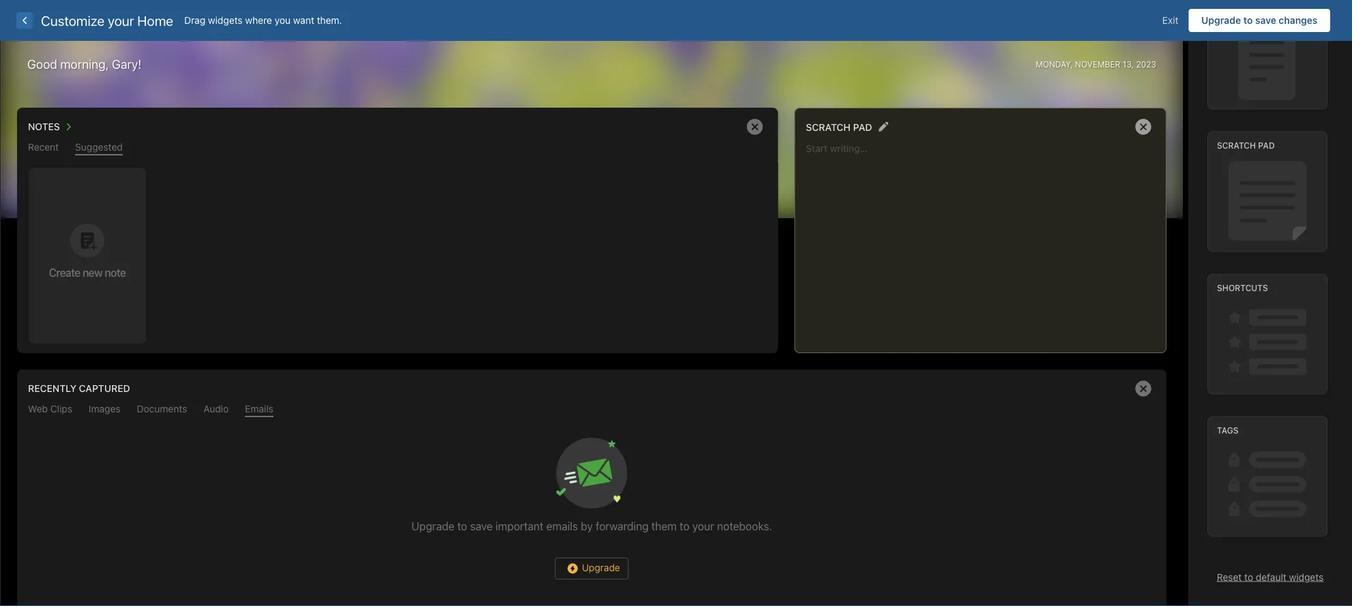 Task type: vqa. For each thing, say whether or not it's contained in the screenshot.
Checklist icon
no



Task type: locate. For each thing, give the bounding box(es) containing it.
exit
[[1162, 15, 1179, 26]]

1 vertical spatial remove image
[[1130, 375, 1157, 403]]

to right reset
[[1245, 572, 1253, 583]]

0 horizontal spatial scratch
[[806, 122, 851, 133]]

1 horizontal spatial scratch pad
[[1217, 141, 1275, 151]]

default
[[1256, 572, 1287, 583]]

1 vertical spatial scratch pad
[[1217, 141, 1275, 151]]

widgets right drag
[[208, 15, 243, 26]]

to
[[1244, 15, 1253, 26], [1245, 572, 1253, 583]]

reset to default widgets
[[1217, 572, 1324, 583]]

pad
[[853, 122, 872, 133], [1258, 141, 1275, 151]]

0 vertical spatial widgets
[[208, 15, 243, 26]]

widgets
[[208, 15, 243, 26], [1289, 572, 1324, 583]]

to inside 'button'
[[1244, 15, 1253, 26]]

changes
[[1279, 15, 1318, 26]]

gary!
[[112, 57, 141, 72]]

good
[[27, 57, 57, 72]]

1 vertical spatial widgets
[[1289, 572, 1324, 583]]

0 horizontal spatial pad
[[853, 122, 872, 133]]

2023
[[1136, 60, 1156, 69]]

customize your home
[[41, 12, 173, 28]]

1 vertical spatial scratch
[[1217, 141, 1256, 151]]

scratch
[[806, 122, 851, 133], [1217, 141, 1256, 151]]

tags
[[1217, 426, 1239, 436]]

widgets right default
[[1289, 572, 1324, 583]]

edit widget title image
[[878, 122, 889, 132]]

0 vertical spatial pad
[[853, 122, 872, 133]]

scratch pad button
[[806, 118, 872, 136]]

0 vertical spatial to
[[1244, 15, 1253, 26]]

customize
[[41, 12, 104, 28]]

them.
[[317, 15, 342, 26]]

1 vertical spatial to
[[1245, 572, 1253, 583]]

0 vertical spatial remove image
[[1130, 113, 1157, 141]]

1 vertical spatial pad
[[1258, 141, 1275, 151]]

remove image
[[1130, 113, 1157, 141], [1130, 375, 1157, 403]]

0 vertical spatial scratch
[[806, 122, 851, 133]]

save
[[1255, 15, 1276, 26]]

2 remove image from the top
[[1130, 375, 1157, 403]]

scratch pad
[[806, 122, 872, 133], [1217, 141, 1275, 151]]

1 horizontal spatial pad
[[1258, 141, 1275, 151]]

to for upgrade
[[1244, 15, 1253, 26]]

0 horizontal spatial widgets
[[208, 15, 243, 26]]

0 vertical spatial scratch pad
[[806, 122, 872, 133]]

reset to default widgets button
[[1217, 572, 1324, 583]]

to left save
[[1244, 15, 1253, 26]]



Task type: describe. For each thing, give the bounding box(es) containing it.
reset
[[1217, 572, 1242, 583]]

drag
[[184, 15, 205, 26]]

you
[[275, 15, 291, 26]]

upgrade to save changes
[[1201, 15, 1318, 26]]

home
[[137, 12, 173, 28]]

monday,
[[1036, 60, 1073, 69]]

want
[[293, 15, 314, 26]]

remove image
[[741, 113, 768, 141]]

monday, november 13, 2023
[[1036, 60, 1156, 69]]

pad inside button
[[853, 122, 872, 133]]

1 remove image from the top
[[1130, 113, 1157, 141]]

november
[[1075, 60, 1121, 69]]

13,
[[1123, 60, 1134, 69]]

drag widgets where you want them.
[[184, 15, 342, 26]]

0 horizontal spatial scratch pad
[[806, 122, 872, 133]]

1 horizontal spatial scratch
[[1217, 141, 1256, 151]]

1 horizontal spatial widgets
[[1289, 572, 1324, 583]]

morning,
[[60, 57, 109, 72]]

shortcuts
[[1217, 284, 1268, 293]]

upgrade
[[1201, 15, 1241, 26]]

your
[[108, 12, 134, 28]]

scratch inside button
[[806, 122, 851, 133]]

upgrade to save changes button
[[1189, 9, 1330, 32]]

exit button
[[1152, 9, 1189, 32]]

to for reset
[[1245, 572, 1253, 583]]

where
[[245, 15, 272, 26]]

good morning, gary!
[[27, 57, 141, 72]]



